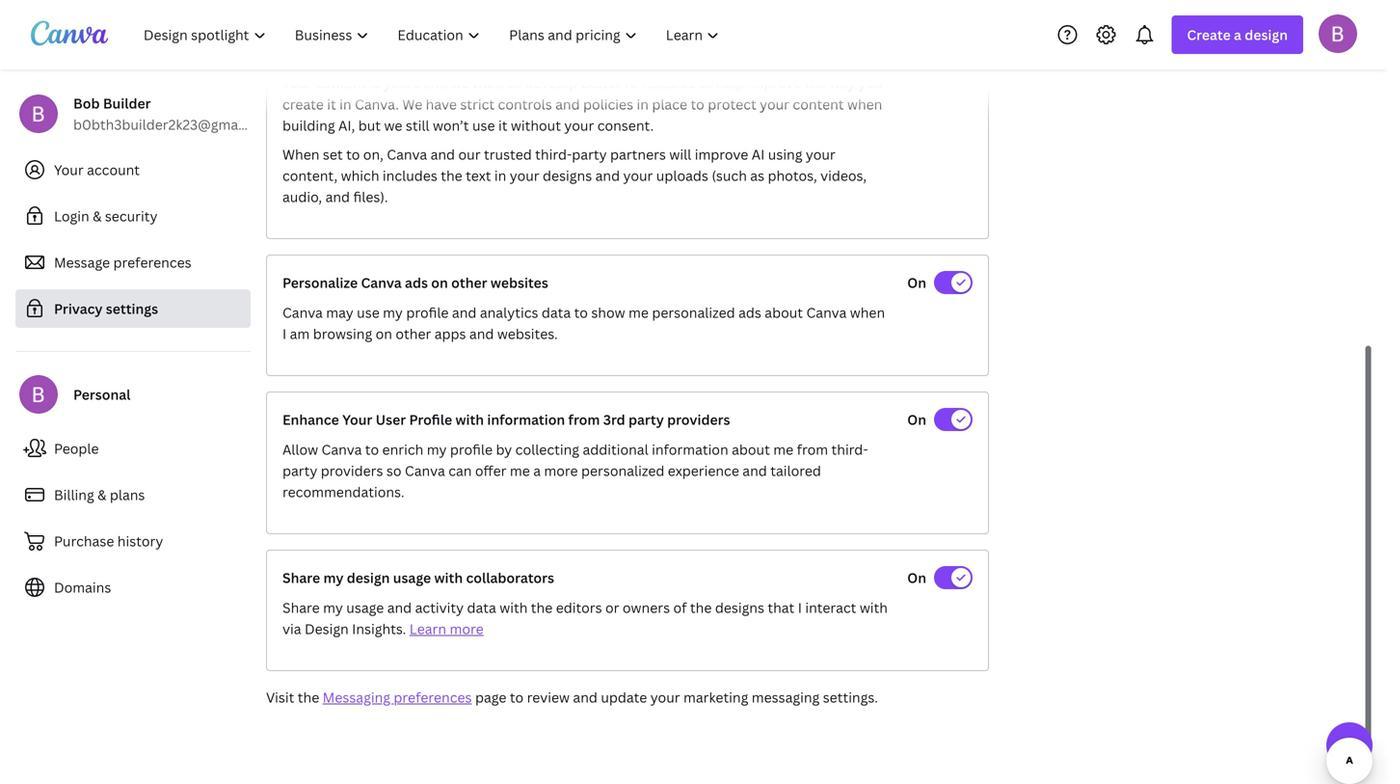 Task type: locate. For each thing, give the bounding box(es) containing it.
page
[[475, 688, 507, 706]]

0 vertical spatial i
[[283, 325, 287, 343]]

3 on from the top
[[908, 569, 927, 587]]

personalized down additional
[[582, 461, 665, 480]]

usage up insights.
[[346, 598, 384, 617]]

i
[[283, 325, 287, 343], [798, 598, 802, 617]]

me inside the canva may use my profile and analytics data to show me personalized ads about canva when i am browsing on other apps and websites.
[[629, 303, 649, 322]]

people link
[[15, 429, 251, 468]]

content left is on the top left of page
[[315, 74, 367, 92]]

more down activity
[[450, 620, 484, 638]]

ai up as
[[752, 145, 765, 163]]

your content is yours and we want to develop better ai features to help improve the way you create it in canva. we have strict controls and policies in place to protect your content when building ai, but we still won't use it without your consent.
[[283, 74, 883, 135]]

improve right help
[[748, 74, 802, 92]]

ai right better
[[625, 74, 638, 92]]

user
[[376, 410, 406, 429]]

learn
[[410, 620, 447, 638]]

designs inside when set to on, canva and our trusted third-party partners will improve ai using your content, which includes the text in your designs and your uploads (such as photos, videos, audio, and files).
[[543, 166, 592, 185]]

0 horizontal spatial designs
[[543, 166, 592, 185]]

on for canva may use my profile and analytics data to show me personalized ads about canva when i am browsing on other apps and websites.
[[908, 273, 927, 292]]

1 horizontal spatial party
[[572, 145, 607, 163]]

when inside your content is yours and we want to develop better ai features to help improve the way you create it in canva. we have strict controls and policies in place to protect your content when building ai, but we still won't use it without your consent.
[[848, 95, 883, 113]]

1 vertical spatial ai
[[752, 145, 765, 163]]

0 vertical spatial improve
[[748, 74, 802, 92]]

account
[[87, 161, 140, 179]]

to left enrich
[[365, 440, 379, 459]]

with right profile
[[456, 410, 484, 429]]

yours
[[384, 74, 420, 92]]

party right the 3rd
[[629, 410, 664, 429]]

to left show
[[574, 303, 588, 322]]

0 vertical spatial &
[[93, 207, 102, 225]]

0 horizontal spatial on
[[376, 325, 392, 343]]

1 vertical spatial profile
[[450, 440, 493, 459]]

to up controls
[[508, 74, 522, 92]]

our
[[459, 145, 481, 163]]

providers up "recommendations."
[[321, 461, 383, 480]]

it right create
[[327, 95, 336, 113]]

1 vertical spatial designs
[[715, 598, 765, 617]]

1 vertical spatial content
[[793, 95, 844, 113]]

to left help
[[699, 74, 713, 92]]

your up create
[[283, 74, 312, 92]]

your right protect
[[760, 95, 790, 113]]

via
[[283, 620, 301, 638]]

1 horizontal spatial data
[[542, 303, 571, 322]]

use
[[473, 116, 495, 135], [357, 303, 380, 322]]

1 horizontal spatial in
[[495, 166, 507, 185]]

history
[[117, 532, 163, 550]]

personalized right show
[[652, 303, 736, 322]]

providers up experience
[[667, 410, 731, 429]]

analytics
[[480, 303, 539, 322]]

your left user
[[342, 410, 373, 429]]

a down collecting
[[534, 461, 541, 480]]

preferences up privacy settings link
[[113, 253, 192, 271]]

1 vertical spatial information
[[652, 440, 729, 459]]

use right may
[[357, 303, 380, 322]]

1 horizontal spatial a
[[1235, 26, 1242, 44]]

a right create
[[1235, 26, 1242, 44]]

to right page
[[510, 688, 524, 706]]

0 horizontal spatial party
[[283, 461, 318, 480]]

bob
[[73, 94, 100, 112]]

about inside the canva may use my profile and analytics data to show me personalized ads about canva when i am browsing on other apps and websites.
[[765, 303, 803, 322]]

2 horizontal spatial party
[[629, 410, 664, 429]]

offer
[[475, 461, 507, 480]]

use down strict
[[473, 116, 495, 135]]

0 horizontal spatial use
[[357, 303, 380, 322]]

in left the place
[[637, 95, 649, 113]]

2 vertical spatial party
[[283, 461, 318, 480]]

1 vertical spatial we
[[384, 116, 403, 135]]

1 horizontal spatial profile
[[450, 440, 493, 459]]

party
[[572, 145, 607, 163], [629, 410, 664, 429], [283, 461, 318, 480]]

& right login
[[93, 207, 102, 225]]

party inside when set to on, canva and our trusted third-party partners will improve ai using your content, which includes the text in your designs and your uploads (such as photos, videos, audio, and files).
[[572, 145, 607, 163]]

may
[[326, 303, 354, 322]]

content,
[[283, 166, 338, 185]]

1 horizontal spatial usage
[[393, 569, 431, 587]]

2 vertical spatial on
[[908, 569, 927, 587]]

from
[[569, 410, 600, 429], [797, 440, 829, 459]]

your down partners
[[624, 166, 653, 185]]

and left our
[[431, 145, 455, 163]]

third- inside when set to on, canva and our trusted third-party partners will improve ai using your content, which includes the text in your designs and your uploads (such as photos, videos, audio, and files).
[[535, 145, 572, 163]]

data inside the canva may use my profile and analytics data to show me personalized ads about canva when i am browsing on other apps and websites.
[[542, 303, 571, 322]]

with
[[456, 410, 484, 429], [434, 569, 463, 587], [500, 598, 528, 617], [860, 598, 888, 617]]

1 horizontal spatial ads
[[739, 303, 762, 322]]

0 vertical spatial your
[[283, 74, 312, 92]]

1 horizontal spatial me
[[629, 303, 649, 322]]

2 horizontal spatial me
[[774, 440, 794, 459]]

me up tailored
[[774, 440, 794, 459]]

more down collecting
[[544, 461, 578, 480]]

preferences left page
[[394, 688, 472, 706]]

on up 'apps'
[[431, 273, 448, 292]]

personalized
[[652, 303, 736, 322], [582, 461, 665, 480]]

canva may use my profile and analytics data to show me personalized ads about canva when i am browsing on other apps and websites.
[[283, 303, 885, 343]]

0 horizontal spatial me
[[510, 461, 530, 480]]

& inside 'link'
[[93, 207, 102, 225]]

enhance your user profile with information from 3rd party providers
[[283, 410, 731, 429]]

recommendations.
[[283, 483, 405, 501]]

1 vertical spatial a
[[534, 461, 541, 480]]

we right but
[[384, 116, 403, 135]]

0 horizontal spatial ai
[[625, 74, 638, 92]]

information
[[487, 410, 565, 429], [652, 440, 729, 459]]

0 horizontal spatial a
[[534, 461, 541, 480]]

use inside the canva may use my profile and analytics data to show me personalized ads about canva when i am browsing on other apps and websites.
[[357, 303, 380, 322]]

0 vertical spatial ai
[[625, 74, 638, 92]]

information up collecting
[[487, 410, 565, 429]]

designs down without
[[543, 166, 592, 185]]

1 vertical spatial third-
[[832, 440, 869, 459]]

1 vertical spatial i
[[798, 598, 802, 617]]

on
[[908, 273, 927, 292], [908, 410, 927, 429], [908, 569, 927, 587]]

0 vertical spatial profile
[[406, 303, 449, 322]]

and left tailored
[[743, 461, 767, 480]]

1 vertical spatial about
[[732, 440, 770, 459]]

1 vertical spatial party
[[629, 410, 664, 429]]

from left the 3rd
[[569, 410, 600, 429]]

canva
[[387, 145, 427, 163], [361, 273, 402, 292], [283, 303, 323, 322], [807, 303, 847, 322], [322, 440, 362, 459], [405, 461, 445, 480]]

data
[[542, 303, 571, 322], [467, 598, 496, 617]]

other left 'apps'
[[396, 325, 431, 343]]

additional
[[583, 440, 649, 459]]

marketing
[[684, 688, 749, 706]]

more
[[544, 461, 578, 480], [450, 620, 484, 638]]

0 horizontal spatial design
[[347, 569, 390, 587]]

other up analytics
[[451, 273, 488, 292]]

0 horizontal spatial ads
[[405, 273, 428, 292]]

profile up 'apps'
[[406, 303, 449, 322]]

1 horizontal spatial use
[[473, 116, 495, 135]]

my inside share my usage and activity data with the editors or owners of the designs that i interact with via design insights.
[[323, 598, 343, 617]]

party down 'consent.' at the top of the page
[[572, 145, 607, 163]]

1 vertical spatial &
[[98, 486, 106, 504]]

ai inside your content is yours and we want to develop better ai features to help improve the way you create it in canva. we have strict controls and policies in place to protect your content when building ai, but we still won't use it without your consent.
[[625, 74, 638, 92]]

0 horizontal spatial third-
[[535, 145, 572, 163]]

1 horizontal spatial providers
[[667, 410, 731, 429]]

about inside allow canva to enrich my profile by collecting additional information about me from third- party providers so canva can offer me a more personalized experience and tailored recommendations.
[[732, 440, 770, 459]]

and
[[423, 74, 448, 92], [556, 95, 580, 113], [431, 145, 455, 163], [596, 166, 620, 185], [326, 188, 350, 206], [452, 303, 477, 322], [470, 325, 494, 343], [743, 461, 767, 480], [387, 598, 412, 617], [573, 688, 598, 706]]

files).
[[353, 188, 388, 206]]

0 vertical spatial share
[[283, 569, 320, 587]]

& left plans
[[98, 486, 106, 504]]

1 horizontal spatial from
[[797, 440, 829, 459]]

when set to on, canva and our trusted third-party partners will improve ai using your content, which includes the text in your designs and your uploads (such as photos, videos, audio, and files).
[[283, 145, 867, 206]]

security
[[105, 207, 158, 225]]

the left text
[[441, 166, 463, 185]]

your inside your content is yours and we want to develop better ai features to help improve the way you create it in canva. we have strict controls and policies in place to protect your content when building ai, but we still won't use it without your consent.
[[283, 74, 312, 92]]

from up tailored
[[797, 440, 829, 459]]

ai
[[625, 74, 638, 92], [752, 145, 765, 163]]

0 vertical spatial more
[[544, 461, 578, 480]]

0 vertical spatial when
[[848, 95, 883, 113]]

1 vertical spatial improve
[[695, 145, 749, 163]]

and inside share my usage and activity data with the editors or owners of the designs that i interact with via design insights.
[[387, 598, 412, 617]]

2 vertical spatial your
[[342, 410, 373, 429]]

0 horizontal spatial other
[[396, 325, 431, 343]]

your right 'update'
[[651, 688, 680, 706]]

data inside share my usage and activity data with the editors or owners of the designs that i interact with via design insights.
[[467, 598, 496, 617]]

trusted
[[484, 145, 532, 163]]

share for share my design usage with collaborators
[[283, 569, 320, 587]]

1 horizontal spatial on
[[431, 273, 448, 292]]

usage inside share my usage and activity data with the editors or owners of the designs that i interact with via design insights.
[[346, 598, 384, 617]]

on
[[431, 273, 448, 292], [376, 325, 392, 343]]

and right 'apps'
[[470, 325, 494, 343]]

0 vertical spatial preferences
[[113, 253, 192, 271]]

1 horizontal spatial third-
[[832, 440, 869, 459]]

1 vertical spatial it
[[499, 116, 508, 135]]

0 vertical spatial about
[[765, 303, 803, 322]]

a inside dropdown button
[[1235, 26, 1242, 44]]

1 vertical spatial personalized
[[582, 461, 665, 480]]

learn more link
[[410, 620, 484, 638]]

bob builder b0bth3builder2k23@gmail.com
[[73, 94, 278, 134]]

my inside the canva may use my profile and analytics data to show me personalized ads about canva when i am browsing on other apps and websites.
[[383, 303, 403, 322]]

settings.
[[823, 688, 878, 706]]

i right that
[[798, 598, 802, 617]]

1 horizontal spatial preferences
[[394, 688, 472, 706]]

usage
[[393, 569, 431, 587], [346, 598, 384, 617]]

1 on from the top
[[908, 273, 927, 292]]

0 horizontal spatial i
[[283, 325, 287, 343]]

0 horizontal spatial it
[[327, 95, 336, 113]]

in right text
[[495, 166, 507, 185]]

profile
[[406, 303, 449, 322], [450, 440, 493, 459]]

0 horizontal spatial from
[[569, 410, 600, 429]]

still
[[406, 116, 430, 135]]

on,
[[363, 145, 384, 163]]

1 vertical spatial data
[[467, 598, 496, 617]]

to inside allow canva to enrich my profile by collecting additional information about me from third- party providers so canva can offer me a more personalized experience and tailored recommendations.
[[365, 440, 379, 459]]

the right 'visit'
[[298, 688, 319, 706]]

0 vertical spatial design
[[1245, 26, 1288, 44]]

1 horizontal spatial i
[[798, 598, 802, 617]]

bob builder image
[[1319, 14, 1358, 53]]

i left am
[[283, 325, 287, 343]]

information inside allow canva to enrich my profile by collecting additional information about me from third- party providers so canva can offer me a more personalized experience and tailored recommendations.
[[652, 440, 729, 459]]

partners
[[611, 145, 666, 163]]

your left the account
[[54, 161, 84, 179]]

create a design button
[[1172, 15, 1304, 54]]

review
[[527, 688, 570, 706]]

1 vertical spatial when
[[850, 303, 885, 322]]

improve
[[748, 74, 802, 92], [695, 145, 749, 163]]

0 vertical spatial party
[[572, 145, 607, 163]]

but
[[358, 116, 381, 135]]

1 vertical spatial use
[[357, 303, 380, 322]]

top level navigation element
[[131, 15, 736, 54]]

your for your content is yours and we want to develop better ai features to help improve the way you create it in canva. we have strict controls and policies in place to protect your content when building ai, but we still won't use it without your consent.
[[283, 74, 312, 92]]

1 vertical spatial from
[[797, 440, 829, 459]]

designs left that
[[715, 598, 765, 617]]

the
[[805, 74, 827, 92], [441, 166, 463, 185], [531, 598, 553, 617], [690, 598, 712, 617], [298, 688, 319, 706]]

me down 'by'
[[510, 461, 530, 480]]

0 horizontal spatial profile
[[406, 303, 449, 322]]

am
[[290, 325, 310, 343]]

party down allow
[[283, 461, 318, 480]]

your for your account
[[54, 161, 84, 179]]

1 horizontal spatial your
[[283, 74, 312, 92]]

personalize canva ads on other websites
[[283, 273, 549, 292]]

1 horizontal spatial information
[[652, 440, 729, 459]]

protect
[[708, 95, 757, 113]]

activity
[[415, 598, 464, 617]]

0 vertical spatial we
[[451, 74, 470, 92]]

1 vertical spatial on
[[908, 410, 927, 429]]

design up insights.
[[347, 569, 390, 587]]

that
[[768, 598, 795, 617]]

browsing
[[313, 325, 372, 343]]

me
[[629, 303, 649, 322], [774, 440, 794, 459], [510, 461, 530, 480]]

in
[[340, 95, 352, 113], [637, 95, 649, 113], [495, 166, 507, 185]]

me right show
[[629, 303, 649, 322]]

information up experience
[[652, 440, 729, 459]]

providers
[[667, 410, 731, 429], [321, 461, 383, 480]]

content down way
[[793, 95, 844, 113]]

2 on from the top
[[908, 410, 927, 429]]

purchase history
[[54, 532, 163, 550]]

0 horizontal spatial your
[[54, 161, 84, 179]]

to right set
[[346, 145, 360, 163]]

1 horizontal spatial more
[[544, 461, 578, 480]]

0 vertical spatial a
[[1235, 26, 1242, 44]]

purchase
[[54, 532, 114, 550]]

preferences
[[113, 253, 192, 271], [394, 688, 472, 706]]

2 share from the top
[[283, 598, 320, 617]]

party inside allow canva to enrich my profile by collecting additional information about me from third- party providers so canva can offer me a more personalized experience and tailored recommendations.
[[283, 461, 318, 480]]

your account link
[[15, 150, 251, 189]]

a
[[1235, 26, 1242, 44], [534, 461, 541, 480]]

message preferences link
[[15, 243, 251, 282]]

we up strict
[[451, 74, 470, 92]]

1 vertical spatial usage
[[346, 598, 384, 617]]

on for share my usage and activity data with the editors or owners of the designs that i interact with via design insights.
[[908, 569, 927, 587]]

1 share from the top
[[283, 569, 320, 587]]

design right create
[[1245, 26, 1288, 44]]

0 horizontal spatial data
[[467, 598, 496, 617]]

1 vertical spatial design
[[347, 569, 390, 587]]

create
[[283, 95, 324, 113]]

0 vertical spatial providers
[[667, 410, 731, 429]]

1 vertical spatial providers
[[321, 461, 383, 480]]

1 vertical spatial your
[[54, 161, 84, 179]]

0 vertical spatial third-
[[535, 145, 572, 163]]

on right browsing
[[376, 325, 392, 343]]

0 horizontal spatial providers
[[321, 461, 383, 480]]

0 horizontal spatial in
[[340, 95, 352, 113]]

login & security
[[54, 207, 158, 225]]

usage up activity
[[393, 569, 431, 587]]

1 horizontal spatial other
[[451, 273, 488, 292]]

design inside dropdown button
[[1245, 26, 1288, 44]]

and up insights.
[[387, 598, 412, 617]]

the left way
[[805, 74, 827, 92]]

0 vertical spatial me
[[629, 303, 649, 322]]

profile up can
[[450, 440, 493, 459]]

data up websites.
[[542, 303, 571, 322]]

1 vertical spatial share
[[283, 598, 320, 617]]

it up trusted
[[499, 116, 508, 135]]

we
[[403, 95, 423, 113]]

create a design
[[1188, 26, 1288, 44]]

share inside share my usage and activity data with the editors or owners of the designs that i interact with via design insights.
[[283, 598, 320, 617]]

data up the learn more "link"
[[467, 598, 496, 617]]

with right 'interact'
[[860, 598, 888, 617]]

0 vertical spatial use
[[473, 116, 495, 135]]

0 vertical spatial personalized
[[652, 303, 736, 322]]

0 vertical spatial ads
[[405, 273, 428, 292]]

to
[[508, 74, 522, 92], [699, 74, 713, 92], [691, 95, 705, 113], [346, 145, 360, 163], [574, 303, 588, 322], [365, 440, 379, 459], [510, 688, 524, 706]]

when inside the canva may use my profile and analytics data to show me personalized ads about canva when i am browsing on other apps and websites.
[[850, 303, 885, 322]]

design
[[1245, 26, 1288, 44], [347, 569, 390, 587]]

your down trusted
[[510, 166, 540, 185]]

improve up the (such
[[695, 145, 749, 163]]

in up ai,
[[340, 95, 352, 113]]



Task type: vqa. For each thing, say whether or not it's contained in the screenshot.
top the 'Business Cards'
no



Task type: describe. For each thing, give the bounding box(es) containing it.
insights.
[[352, 620, 406, 638]]

message preferences
[[54, 253, 192, 271]]

1 horizontal spatial we
[[451, 74, 470, 92]]

privacy settings link
[[15, 289, 251, 328]]

so
[[387, 461, 402, 480]]

personalized inside allow canva to enrich my profile by collecting additional information about me from third- party providers so canva can offer me a more personalized experience and tailored recommendations.
[[582, 461, 665, 480]]

use inside your content is yours and we want to develop better ai features to help improve the way you create it in canva. we have strict controls and policies in place to protect your content when building ai, but we still won't use it without your consent.
[[473, 116, 495, 135]]

experience
[[668, 461, 740, 480]]

i inside share my usage and activity data with the editors or owners of the designs that i interact with via design insights.
[[798, 598, 802, 617]]

2 horizontal spatial your
[[342, 410, 373, 429]]

and down partners
[[596, 166, 620, 185]]

building
[[283, 116, 335, 135]]

design for a
[[1245, 26, 1288, 44]]

1 horizontal spatial it
[[499, 116, 508, 135]]

other inside the canva may use my profile and analytics data to show me personalized ads about canva when i am browsing on other apps and websites.
[[396, 325, 431, 343]]

third- inside allow canva to enrich my profile by collecting additional information about me from third- party providers so canva can offer me a more personalized experience and tailored recommendations.
[[832, 440, 869, 459]]

i inside the canva may use my profile and analytics data to show me personalized ads about canva when i am browsing on other apps and websites.
[[283, 325, 287, 343]]

privacy
[[54, 299, 103, 318]]

billing & plans
[[54, 486, 145, 504]]

2 horizontal spatial in
[[637, 95, 649, 113]]

0 vertical spatial it
[[327, 95, 336, 113]]

share for share my usage and activity data with the editors or owners of the designs that i interact with via design insights.
[[283, 598, 320, 617]]

canva inside when set to on, canva and our trusted third-party partners will improve ai using your content, which includes the text in your designs and your uploads (such as photos, videos, audio, and files).
[[387, 145, 427, 163]]

the inside when set to on, canva and our trusted third-party partners will improve ai using your content, which includes the text in your designs and your uploads (such as photos, videos, audio, and files).
[[441, 166, 463, 185]]

when
[[283, 145, 320, 163]]

a inside allow canva to enrich my profile by collecting additional information about me from third- party providers so canva can offer me a more personalized experience and tailored recommendations.
[[534, 461, 541, 480]]

in inside when set to on, canva and our trusted third-party partners will improve ai using your content, which includes the text in your designs and your uploads (such as photos, videos, audio, and files).
[[495, 166, 507, 185]]

text
[[466, 166, 491, 185]]

messaging
[[752, 688, 820, 706]]

policies
[[584, 95, 634, 113]]

with up activity
[[434, 569, 463, 587]]

billing
[[54, 486, 94, 504]]

message
[[54, 253, 110, 271]]

canva.
[[355, 95, 399, 113]]

the right of
[[690, 598, 712, 617]]

0 vertical spatial on
[[431, 273, 448, 292]]

your up videos,
[[806, 145, 836, 163]]

share my design usage with collaborators
[[283, 569, 555, 587]]

builder
[[103, 94, 151, 112]]

way
[[830, 74, 856, 92]]

collecting
[[516, 440, 580, 459]]

which
[[341, 166, 380, 185]]

enhance
[[283, 410, 339, 429]]

login & security link
[[15, 197, 251, 235]]

0 horizontal spatial content
[[315, 74, 367, 92]]

personal
[[73, 385, 131, 404]]

websites.
[[498, 325, 558, 343]]

improve inside your content is yours and we want to develop better ai features to help improve the way you create it in canva. we have strict controls and policies in place to protect your content when building ai, but we still won't use it without your consent.
[[748, 74, 802, 92]]

websites
[[491, 273, 549, 292]]

0 horizontal spatial preferences
[[113, 253, 192, 271]]

0 vertical spatial from
[[569, 410, 600, 429]]

1 vertical spatial me
[[774, 440, 794, 459]]

ai,
[[338, 116, 355, 135]]

to inside the canva may use my profile and analytics data to show me personalized ads about canva when i am browsing on other apps and websites.
[[574, 303, 588, 322]]

login
[[54, 207, 89, 225]]

interact
[[806, 598, 857, 617]]

ai inside when set to on, canva and our trusted third-party partners will improve ai using your content, which includes the text in your designs and your uploads (such as photos, videos, audio, and files).
[[752, 145, 765, 163]]

3rd
[[603, 410, 626, 429]]

allow canva to enrich my profile by collecting additional information about me from third- party providers so canva can offer me a more personalized experience and tailored recommendations.
[[283, 440, 869, 501]]

can
[[449, 461, 472, 480]]

and up have
[[423, 74, 448, 92]]

your down policies
[[565, 116, 594, 135]]

1 horizontal spatial content
[[793, 95, 844, 113]]

to inside when set to on, canva and our trusted third-party partners will improve ai using your content, which includes the text in your designs and your uploads (such as photos, videos, audio, and files).
[[346, 145, 360, 163]]

editors
[[556, 598, 602, 617]]

the left editors
[[531, 598, 553, 617]]

profile
[[409, 410, 452, 429]]

2 vertical spatial me
[[510, 461, 530, 480]]

messaging
[[323, 688, 391, 706]]

uploads
[[657, 166, 709, 185]]

and inside allow canva to enrich my profile by collecting additional information about me from third- party providers so canva can offer me a more personalized experience and tailored recommendations.
[[743, 461, 767, 480]]

on for allow canva to enrich my profile by collecting additional information about me from third- party providers so canva can offer me a more personalized experience and tailored recommendations.
[[908, 410, 927, 429]]

my inside allow canva to enrich my profile by collecting additional information about me from third- party providers so canva can offer me a more personalized experience and tailored recommendations.
[[427, 440, 447, 459]]

more inside allow canva to enrich my profile by collecting additional information about me from third- party providers so canva can offer me a more personalized experience and tailored recommendations.
[[544, 461, 578, 480]]

tailored
[[771, 461, 822, 480]]

with down collaborators at the bottom of page
[[500, 598, 528, 617]]

0 vertical spatial other
[[451, 273, 488, 292]]

allow
[[283, 440, 318, 459]]

and up 'apps'
[[452, 303, 477, 322]]

and down which
[[326, 188, 350, 206]]

profile inside the canva may use my profile and analytics data to show me personalized ads about canva when i am browsing on other apps and websites.
[[406, 303, 449, 322]]

personalize
[[283, 273, 358, 292]]

improve inside when set to on, canva and our trusted third-party partners will improve ai using your content, which includes the text in your designs and your uploads (such as photos, videos, audio, and files).
[[695, 145, 749, 163]]

providers inside allow canva to enrich my profile by collecting additional information about me from third- party providers so canva can offer me a more personalized experience and tailored recommendations.
[[321, 461, 383, 480]]

better
[[581, 74, 622, 92]]

using
[[768, 145, 803, 163]]

by
[[496, 440, 512, 459]]

enrich
[[382, 440, 424, 459]]

features
[[642, 74, 696, 92]]

0 horizontal spatial more
[[450, 620, 484, 638]]

or
[[606, 598, 620, 617]]

design for my
[[347, 569, 390, 587]]

visit
[[266, 688, 294, 706]]

includes
[[383, 166, 438, 185]]

privacy settings
[[54, 299, 158, 318]]

settings
[[106, 299, 158, 318]]

create
[[1188, 26, 1231, 44]]

1 vertical spatial preferences
[[394, 688, 472, 706]]

consent.
[[598, 116, 654, 135]]

as
[[751, 166, 765, 185]]

show
[[592, 303, 626, 322]]

0 vertical spatial usage
[[393, 569, 431, 587]]

purchase history link
[[15, 522, 251, 560]]

0 vertical spatial information
[[487, 410, 565, 429]]

on inside the canva may use my profile and analytics data to show me personalized ads about canva when i am browsing on other apps and websites.
[[376, 325, 392, 343]]

photos,
[[768, 166, 818, 185]]

help
[[716, 74, 745, 92]]

and down develop
[[556, 95, 580, 113]]

plans
[[110, 486, 145, 504]]

profile inside allow canva to enrich my profile by collecting additional information about me from third- party providers so canva can offer me a more personalized experience and tailored recommendations.
[[450, 440, 493, 459]]

the inside your content is yours and we want to develop better ai features to help improve the way you create it in canva. we have strict controls and policies in place to protect your content when building ai, but we still won't use it without your consent.
[[805, 74, 827, 92]]

personalized inside the canva may use my profile and analytics data to show me personalized ads about canva when i am browsing on other apps and websites.
[[652, 303, 736, 322]]

designs inside share my usage and activity data with the editors or owners of the designs that i interact with via design insights.
[[715, 598, 765, 617]]

& for billing
[[98, 486, 106, 504]]

apps
[[435, 325, 466, 343]]

from inside allow canva to enrich my profile by collecting additional information about me from third- party providers so canva can offer me a more personalized experience and tailored recommendations.
[[797, 440, 829, 459]]

& for login
[[93, 207, 102, 225]]

b0bth3builder2k23@gmail.com
[[73, 115, 278, 134]]

videos,
[[821, 166, 867, 185]]

to right the place
[[691, 95, 705, 113]]

(such
[[712, 166, 747, 185]]

people
[[54, 439, 99, 458]]

develop
[[525, 74, 578, 92]]

update
[[601, 688, 647, 706]]

domains link
[[15, 568, 251, 607]]

billing & plans link
[[15, 475, 251, 514]]

ads inside the canva may use my profile and analytics data to show me personalized ads about canva when i am browsing on other apps and websites.
[[739, 303, 762, 322]]

you
[[859, 74, 883, 92]]

won't
[[433, 116, 469, 135]]

and right review
[[573, 688, 598, 706]]



